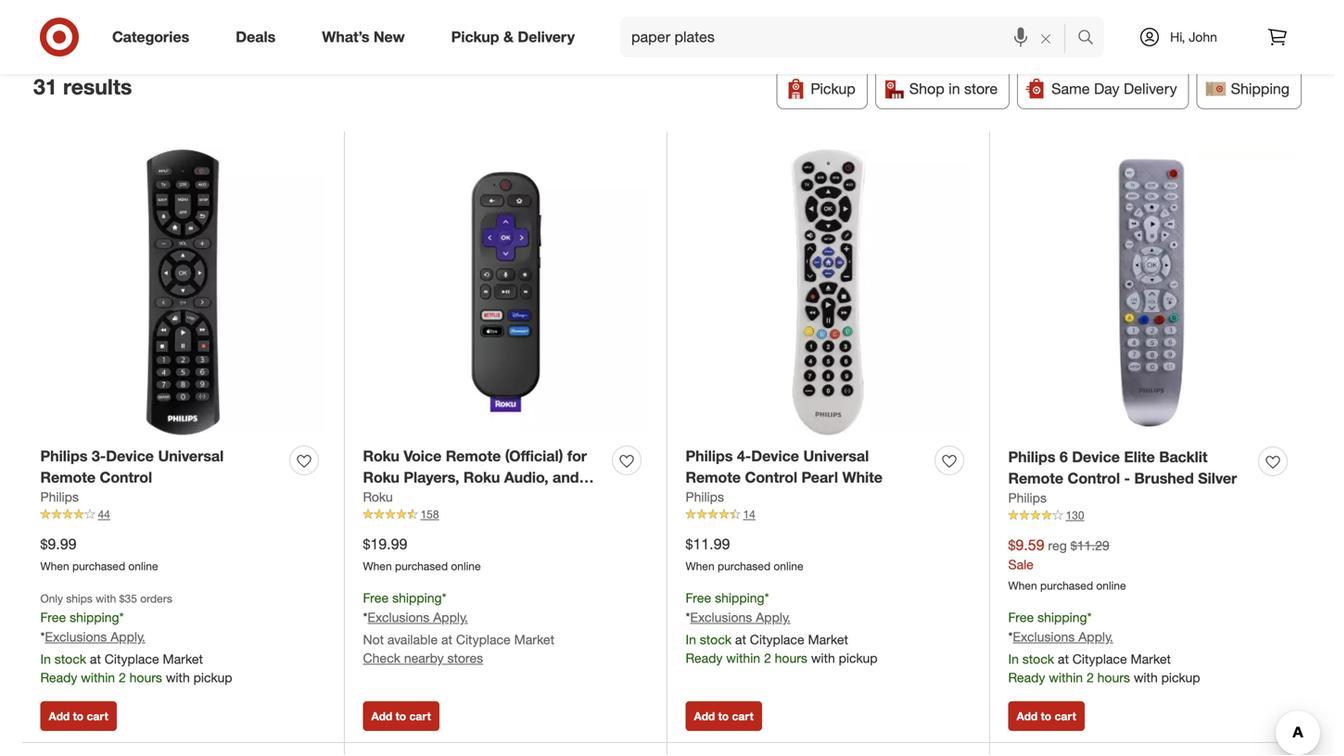Task type: vqa. For each thing, say whether or not it's contained in the screenshot.
Exclusions Apply. "button" related to Tranqwil Slimsonic Rechargeable Electric Toothbrush - 60 Day Charge, 5 Modes, 2 Min Built-in Smart Timer (Silver Metal)
no



Task type: describe. For each thing, give the bounding box(es) containing it.
4 add from the left
[[1017, 710, 1038, 724]]

john
[[1189, 29, 1217, 45]]

hours for control
[[1097, 670, 1130, 686]]

exclusions for roku voice remote (official) for roku players, roku audio, and roku tv
[[368, 610, 430, 626]]

filter
[[73, 20, 106, 38]]

pickup for pickup
[[811, 80, 856, 98]]

when for $9.99
[[40, 560, 69, 574]]

&
[[503, 28, 514, 46]]

philips inside the philips 6 device elite backlit remote control - brushed silver
[[1008, 448, 1056, 466]]

free inside only ships with $35 orders free shipping * * exclusions apply. in stock at  cityplace market ready within 2 hours with pickup
[[40, 610, 66, 626]]

apply. inside only ships with $35 orders free shipping * * exclusions apply. in stock at  cityplace market ready within 2 hours with pickup
[[111, 629, 145, 645]]

market inside only ships with $35 orders free shipping * * exclusions apply. in stock at  cityplace market ready within 2 hours with pickup
[[163, 651, 203, 668]]

exclusions for philips 6 device elite backlit remote control - brushed silver
[[1013, 629, 1075, 645]]

6
[[1060, 448, 1068, 466]]

* down sale
[[1008, 629, 1013, 645]]

4 to from the left
[[1041, 710, 1052, 724]]

when inside $9.59 reg $11.29 sale when purchased online
[[1008, 579, 1037, 593]]

white
[[842, 469, 883, 487]]

check nearby stores button
[[363, 649, 483, 668]]

130
[[1066, 509, 1084, 523]]

store
[[964, 80, 998, 98]]

search button
[[1069, 17, 1114, 61]]

pickup button
[[776, 69, 868, 109]]

at for roku
[[441, 632, 452, 648]]

philips 4-device universal remote control pearl white link
[[686, 446, 928, 488]]

add to cart for $19.99
[[371, 710, 431, 724]]

cart for $11.99
[[732, 710, 754, 724]]

filter button
[[33, 9, 120, 50]]

ready for philips 4-device universal remote control pearl white
[[686, 650, 723, 667]]

guest rating button
[[372, 9, 490, 50]]

add to cart for $11.99
[[694, 710, 754, 724]]

free for philips 4-device universal remote control pearl white
[[686, 590, 711, 606]]

to for $11.99
[[718, 710, 729, 724]]

$35
[[119, 592, 137, 606]]

stores
[[447, 650, 483, 667]]

only ships with $35 orders free shipping * * exclusions apply. in stock at  cityplace market ready within 2 hours with pickup
[[40, 592, 232, 686]]

nearby
[[404, 650, 444, 667]]

in for philips 4-device universal remote control pearl white
[[686, 632, 696, 648]]

same day delivery
[[1052, 80, 1177, 98]]

purchased for $11.99
[[718, 560, 771, 574]]

sale
[[1008, 557, 1034, 573]]

within inside only ships with $35 orders free shipping * * exclusions apply. in stock at  cityplace market ready within 2 hours with pickup
[[81, 670, 115, 686]]

day
[[1094, 80, 1120, 98]]

remote inside roku voice remote (official) for roku players, roku audio, and roku tv
[[446, 447, 501, 465]]

in inside only ships with $35 orders free shipping * * exclusions apply. in stock at  cityplace market ready within 2 hours with pickup
[[40, 651, 51, 668]]

$9.59 reg $11.29 sale when purchased online
[[1008, 536, 1126, 593]]

shipping for remote
[[1038, 610, 1087, 626]]

4 add to cart from the left
[[1017, 710, 1076, 724]]

online for $9.99
[[128, 560, 158, 574]]

philips 3-device universal remote control
[[40, 447, 224, 487]]

new
[[374, 28, 405, 46]]

shipping inside only ships with $35 orders free shipping * * exclusions apply. in stock at  cityplace market ready within 2 hours with pickup
[[70, 610, 119, 626]]

at for remote
[[1058, 651, 1069, 667]]

* down $19.99 when purchased online
[[442, 590, 446, 606]]

guest
[[388, 20, 428, 38]]

audio,
[[504, 469, 549, 487]]

pickup for -
[[1161, 670, 1200, 686]]

for
[[567, 447, 587, 465]]

130 link
[[1008, 508, 1295, 524]]

universal for philips 4-device universal remote control pearl white
[[803, 447, 869, 465]]

deals button
[[498, 9, 567, 50]]

shop
[[909, 80, 945, 98]]

when for $11.99
[[686, 560, 715, 574]]

31 results
[[33, 74, 132, 100]]

apply. for control
[[1079, 629, 1113, 645]]

categories
[[112, 28, 189, 46]]

add for $19.99
[[371, 710, 392, 724]]

check
[[363, 650, 400, 667]]

* down $35
[[119, 610, 124, 626]]

$11.99 when purchased online
[[686, 535, 803, 574]]

apply. for pearl
[[756, 610, 791, 626]]

silver
[[1198, 469, 1237, 488]]

hi, john
[[1170, 29, 1217, 45]]

results
[[63, 74, 132, 100]]

pickup & delivery
[[451, 28, 575, 46]]

roku link
[[363, 488, 393, 507]]

available
[[387, 632, 438, 648]]

exclusions apply. link for control
[[690, 610, 791, 626]]

hours inside only ships with $35 orders free shipping * * exclusions apply. in stock at  cityplace market ready within 2 hours with pickup
[[129, 670, 162, 686]]

stock for control
[[700, 632, 732, 648]]

free shipping * * exclusions apply. in stock at  cityplace market ready within 2 hours with pickup for control
[[1008, 610, 1200, 686]]

$11.99
[[686, 535, 730, 553]]

search
[[1069, 30, 1114, 48]]

price button
[[299, 9, 365, 50]]

brand
[[236, 20, 276, 38]]

2 for remote
[[1087, 670, 1094, 686]]

categories link
[[96, 17, 213, 57]]

exclusions apply. link for roku
[[368, 610, 468, 626]]

shipping
[[1231, 80, 1290, 98]]

exclusions for philips 4-device universal remote control pearl white
[[690, 610, 752, 626]]

market for roku
[[514, 632, 554, 648]]

philips link for philips 3-device universal remote control
[[40, 488, 79, 507]]

control for 4-
[[745, 469, 797, 487]]

14 link
[[686, 507, 971, 523]]

elite
[[1124, 448, 1155, 466]]

universal for philips 3-device universal remote control
[[158, 447, 224, 465]]

158
[[420, 508, 439, 522]]

$9.99 when purchased online
[[40, 535, 158, 574]]

14
[[743, 508, 756, 522]]

purchased for $9.99
[[72, 560, 125, 574]]

cityplace inside only ships with $35 orders free shipping * * exclusions apply. in stock at  cityplace market ready within 2 hours with pickup
[[105, 651, 159, 668]]

price
[[315, 20, 349, 38]]

$11.29
[[1071, 538, 1110, 554]]

4 cart from the left
[[1055, 710, 1076, 724]]

free for roku voice remote (official) for roku players, roku audio, and roku tv
[[363, 590, 389, 606]]

add to cart for $9.99
[[49, 710, 108, 724]]

voice
[[404, 447, 442, 465]]

orders
[[140, 592, 172, 606]]

only
[[40, 592, 63, 606]]

3-
[[92, 447, 106, 465]]

control inside the philips 6 device elite backlit remote control - brushed silver
[[1068, 469, 1120, 488]]

add for $11.99
[[694, 710, 715, 724]]

philips up $9.99
[[40, 489, 79, 506]]

stock inside only ships with $35 orders free shipping * * exclusions apply. in stock at  cityplace market ready within 2 hours with pickup
[[55, 651, 86, 668]]

philips link for philips 4-device universal remote control pearl white
[[686, 488, 724, 507]]

ready inside only ships with $35 orders free shipping * * exclusions apply. in stock at  cityplace market ready within 2 hours with pickup
[[40, 670, 77, 686]]

deals for deals link
[[236, 28, 276, 46]]

add to cart button for $19.99
[[363, 702, 439, 732]]

sort
[[169, 20, 197, 38]]

same
[[1052, 80, 1090, 98]]

in for philips 6 device elite backlit remote control - brushed silver
[[1008, 651, 1019, 667]]

pearl
[[802, 469, 838, 487]]

brushed
[[1134, 469, 1194, 488]]

free shipping * * exclusions apply. in stock at  cityplace market ready within 2 hours with pickup for pearl
[[686, 590, 878, 667]]

31
[[33, 74, 57, 100]]

brand button
[[221, 9, 292, 50]]

stock for remote
[[1023, 651, 1054, 667]]

free shipping * * exclusions apply. not available at cityplace market check nearby stores
[[363, 590, 554, 667]]

philips 4-device universal remote control pearl white
[[686, 447, 883, 487]]

add to cart button for $9.99
[[40, 702, 117, 732]]

within for remote
[[1049, 670, 1083, 686]]



Task type: locate. For each thing, give the bounding box(es) containing it.
-
[[1124, 469, 1130, 488]]

purchased
[[72, 560, 125, 574], [395, 560, 448, 574], [718, 560, 771, 574], [1040, 579, 1093, 593]]

device for 3-
[[106, 447, 154, 465]]

apply. inside free shipping * * exclusions apply. not available at cityplace market check nearby stores
[[433, 610, 468, 626]]

free for philips 6 device elite backlit remote control - brushed silver
[[1008, 610, 1034, 626]]

hours for pearl
[[775, 650, 808, 667]]

1 horizontal spatial stock
[[700, 632, 732, 648]]

market
[[514, 632, 554, 648], [808, 632, 848, 648], [1131, 651, 1171, 667], [163, 651, 203, 668]]

What can we help you find? suggestions appear below search field
[[620, 17, 1082, 57]]

pickup inside pickup button
[[811, 80, 856, 98]]

0 horizontal spatial pickup
[[193, 670, 232, 686]]

cityplace for control
[[1073, 651, 1127, 667]]

1 horizontal spatial philips link
[[686, 488, 724, 507]]

1 horizontal spatial 2
[[764, 650, 771, 667]]

1 horizontal spatial ready
[[686, 650, 723, 667]]

deals inside button
[[514, 20, 551, 38]]

shipping up available
[[392, 590, 442, 606]]

3 add from the left
[[694, 710, 715, 724]]

philips 3-device universal remote control image
[[40, 150, 326, 435], [40, 150, 326, 435]]

fpo/apo button
[[574, 9, 670, 50]]

universal
[[158, 447, 224, 465], [803, 447, 869, 465]]

pickup down what can we help you find? suggestions appear below search field
[[811, 80, 856, 98]]

universal up pearl
[[803, 447, 869, 465]]

free
[[363, 590, 389, 606], [686, 590, 711, 606], [1008, 610, 1034, 626], [40, 610, 66, 626]]

1 horizontal spatial universal
[[803, 447, 869, 465]]

2 horizontal spatial stock
[[1023, 651, 1054, 667]]

3 add to cart from the left
[[694, 710, 754, 724]]

online down 14 link
[[774, 560, 803, 574]]

1 horizontal spatial free shipping * * exclusions apply. in stock at  cityplace market ready within 2 hours with pickup
[[1008, 610, 1200, 686]]

when
[[40, 560, 69, 574], [363, 560, 392, 574], [686, 560, 715, 574], [1008, 579, 1037, 593]]

device
[[106, 447, 154, 465], [751, 447, 799, 465], [1072, 448, 1120, 466]]

shipping for control
[[715, 590, 765, 606]]

apply. for players,
[[433, 610, 468, 626]]

philips 6 device elite backlit remote control - brushed silver image
[[1008, 150, 1295, 436], [1008, 150, 1295, 436]]

roku voice remote (official) for roku players, roku audio, and roku tv image
[[363, 150, 649, 435], [363, 150, 649, 435]]

purchased for $19.99
[[395, 560, 448, 574]]

* down $11.99
[[686, 610, 690, 626]]

ready
[[686, 650, 723, 667], [1008, 670, 1045, 686], [40, 670, 77, 686]]

philips inside philips 4-device universal remote control pearl white
[[686, 447, 733, 465]]

delivery right the day
[[1124, 80, 1177, 98]]

1 horizontal spatial in
[[686, 632, 696, 648]]

0 horizontal spatial within
[[81, 670, 115, 686]]

0 horizontal spatial universal
[[158, 447, 224, 465]]

philips 6 device elite backlit remote control - brushed silver link
[[1008, 447, 1251, 489]]

exclusions up available
[[368, 610, 430, 626]]

$9.59
[[1008, 536, 1045, 554]]

0 vertical spatial pickup
[[451, 28, 499, 46]]

add to cart button
[[40, 702, 117, 732], [363, 702, 439, 732], [686, 702, 762, 732], [1008, 702, 1085, 732]]

2 add to cart from the left
[[371, 710, 431, 724]]

shop in store
[[909, 80, 998, 98]]

3 cart from the left
[[732, 710, 754, 724]]

add to cart button for $11.99
[[686, 702, 762, 732]]

universal inside philips 4-device universal remote control pearl white
[[803, 447, 869, 465]]

exclusions apply. link up available
[[368, 610, 468, 626]]

control down 4-
[[745, 469, 797, 487]]

philips link up the '$9.59'
[[1008, 489, 1047, 508]]

hours
[[775, 650, 808, 667], [1097, 670, 1130, 686], [129, 670, 162, 686]]

what's new link
[[306, 17, 428, 57]]

with
[[96, 592, 116, 606], [811, 650, 835, 667], [1134, 670, 1158, 686], [166, 670, 190, 686]]

remote inside the philips 6 device elite backlit remote control - brushed silver
[[1008, 469, 1064, 488]]

exclusions inside only ships with $35 orders free shipping * * exclusions apply. in stock at  cityplace market ready within 2 hours with pickup
[[45, 629, 107, 645]]

0 horizontal spatial deals
[[236, 28, 276, 46]]

exclusions down the $11.99 when purchased online
[[690, 610, 752, 626]]

pickup for white
[[839, 650, 878, 667]]

0 horizontal spatial control
[[100, 469, 152, 487]]

apply. down the $11.99 when purchased online
[[756, 610, 791, 626]]

2 universal from the left
[[803, 447, 869, 465]]

0 horizontal spatial hours
[[129, 670, 162, 686]]

exclusions down 'ships'
[[45, 629, 107, 645]]

shipping down the $11.99 when purchased online
[[715, 590, 765, 606]]

deals right sort
[[236, 28, 276, 46]]

free inside free shipping * * exclusions apply. not available at cityplace market check nearby stores
[[363, 590, 389, 606]]

exclusions down sale
[[1013, 629, 1075, 645]]

1 cart from the left
[[87, 710, 108, 724]]

3 to from the left
[[718, 710, 729, 724]]

exclusions inside free shipping * * exclusions apply. not available at cityplace market check nearby stores
[[368, 610, 430, 626]]

philips link
[[40, 488, 79, 507], [686, 488, 724, 507], [1008, 489, 1047, 508]]

2 horizontal spatial ready
[[1008, 670, 1045, 686]]

2 horizontal spatial device
[[1072, 448, 1120, 466]]

exclusions apply. link for remote
[[1013, 629, 1113, 645]]

1 universal from the left
[[158, 447, 224, 465]]

to for $9.99
[[73, 710, 84, 724]]

online inside $9.59 reg $11.29 sale when purchased online
[[1096, 579, 1126, 593]]

online for $19.99
[[451, 560, 481, 574]]

exclusions apply. link down the $11.99 when purchased online
[[690, 610, 791, 626]]

philips left 6
[[1008, 448, 1056, 466]]

remote down 3-
[[40, 469, 96, 487]]

delivery for same day delivery
[[1124, 80, 1177, 98]]

1 horizontal spatial delivery
[[1124, 80, 1177, 98]]

2 horizontal spatial philips link
[[1008, 489, 1047, 508]]

add to cart
[[49, 710, 108, 724], [371, 710, 431, 724], [694, 710, 754, 724], [1017, 710, 1076, 724]]

remote
[[446, 447, 501, 465], [40, 469, 96, 487], [686, 469, 741, 487], [1008, 469, 1064, 488]]

shipping down 'ships'
[[70, 610, 119, 626]]

2 horizontal spatial 2
[[1087, 670, 1094, 686]]

purchased inside $9.99 when purchased online
[[72, 560, 125, 574]]

3 add to cart button from the left
[[686, 702, 762, 732]]

control left -
[[1068, 469, 1120, 488]]

exclusions apply. link down $9.59 reg $11.29 sale when purchased online
[[1013, 629, 1113, 645]]

universal up 44 link
[[158, 447, 224, 465]]

0 horizontal spatial device
[[106, 447, 154, 465]]

to
[[73, 710, 84, 724], [396, 710, 406, 724], [718, 710, 729, 724], [1041, 710, 1052, 724]]

online inside the $11.99 when purchased online
[[774, 560, 803, 574]]

$19.99 when purchased online
[[363, 535, 481, 574]]

what's new
[[322, 28, 405, 46]]

0 vertical spatial delivery
[[518, 28, 575, 46]]

2 horizontal spatial within
[[1049, 670, 1083, 686]]

device inside the philips 6 device elite backlit remote control - brushed silver
[[1072, 448, 1120, 466]]

2 inside only ships with $35 orders free shipping * * exclusions apply. in stock at  cityplace market ready within 2 hours with pickup
[[119, 670, 126, 686]]

fpo/apo
[[590, 20, 655, 38]]

online
[[128, 560, 158, 574], [451, 560, 481, 574], [774, 560, 803, 574], [1096, 579, 1126, 593]]

free shipping * * exclusions apply. in stock at  cityplace market ready within 2 hours with pickup down the $11.99 when purchased online
[[686, 590, 878, 667]]

reg
[[1048, 538, 1067, 554]]

device up 44
[[106, 447, 154, 465]]

2 horizontal spatial control
[[1068, 469, 1120, 488]]

remote inside 'philips 3-device universal remote control'
[[40, 469, 96, 487]]

online inside $19.99 when purchased online
[[451, 560, 481, 574]]

ships
[[66, 592, 92, 606]]

pickup inside only ships with $35 orders free shipping * * exclusions apply. in stock at  cityplace market ready within 2 hours with pickup
[[193, 670, 232, 686]]

1 add from the left
[[49, 710, 70, 724]]

purchased inside $19.99 when purchased online
[[395, 560, 448, 574]]

0 horizontal spatial philips link
[[40, 488, 79, 507]]

deals for the deals button
[[514, 20, 551, 38]]

philips 4-device universal remote control pearl white image
[[686, 150, 971, 435], [686, 150, 971, 435]]

when inside $19.99 when purchased online
[[363, 560, 392, 574]]

(official)
[[505, 447, 563, 465]]

when down sale
[[1008, 579, 1037, 593]]

same day delivery button
[[1017, 69, 1189, 109]]

0 horizontal spatial ready
[[40, 670, 77, 686]]

1 horizontal spatial device
[[751, 447, 799, 465]]

market inside free shipping * * exclusions apply. not available at cityplace market check nearby stores
[[514, 632, 554, 648]]

2 horizontal spatial pickup
[[1161, 670, 1200, 686]]

1 horizontal spatial pickup
[[839, 650, 878, 667]]

apply. down $35
[[111, 629, 145, 645]]

1 horizontal spatial within
[[726, 650, 760, 667]]

2 add to cart button from the left
[[363, 702, 439, 732]]

market for -
[[1131, 651, 1171, 667]]

philips up $11.99
[[686, 489, 724, 506]]

online for $11.99
[[774, 560, 803, 574]]

device for 4-
[[751, 447, 799, 465]]

to for $19.99
[[396, 710, 406, 724]]

2 add from the left
[[371, 710, 392, 724]]

philips left 4-
[[686, 447, 733, 465]]

2 for control
[[764, 650, 771, 667]]

not
[[363, 632, 384, 648]]

0 horizontal spatial 2
[[119, 670, 126, 686]]

pickup
[[839, 650, 878, 667], [1161, 670, 1200, 686], [193, 670, 232, 686]]

apply. up stores
[[433, 610, 468, 626]]

pickup
[[451, 28, 499, 46], [811, 80, 856, 98]]

free down $11.99
[[686, 590, 711, 606]]

1 horizontal spatial deals
[[514, 20, 551, 38]]

philips link up $11.99
[[686, 488, 724, 507]]

remote down 6
[[1008, 469, 1064, 488]]

pickup & delivery link
[[435, 17, 598, 57]]

44 link
[[40, 507, 326, 523]]

hi,
[[1170, 29, 1185, 45]]

philips up the '$9.59'
[[1008, 490, 1047, 506]]

within for control
[[726, 650, 760, 667]]

44
[[98, 508, 110, 522]]

cart for $9.99
[[87, 710, 108, 724]]

0 horizontal spatial delivery
[[518, 28, 575, 46]]

1 horizontal spatial pickup
[[811, 80, 856, 98]]

free down sale
[[1008, 610, 1034, 626]]

0 horizontal spatial free shipping * * exclusions apply. in stock at  cityplace market ready within 2 hours with pickup
[[686, 590, 878, 667]]

in
[[949, 80, 960, 98]]

market for white
[[808, 632, 848, 648]]

exclusions apply. link down 'ships'
[[45, 629, 145, 645]]

* up not
[[363, 610, 368, 626]]

philips 6 device elite backlit remote control - brushed silver
[[1008, 448, 1237, 488]]

purchased down the $19.99
[[395, 560, 448, 574]]

1 vertical spatial pickup
[[811, 80, 856, 98]]

rating
[[432, 20, 475, 38]]

tv
[[404, 490, 422, 508]]

2 horizontal spatial in
[[1008, 651, 1019, 667]]

pickup inside pickup & delivery link
[[451, 28, 499, 46]]

cityplace for players,
[[456, 632, 511, 648]]

cityplace for pearl
[[750, 632, 804, 648]]

0 horizontal spatial in
[[40, 651, 51, 668]]

what's
[[322, 28, 369, 46]]

shipping down $9.59 reg $11.29 sale when purchased online
[[1038, 610, 1087, 626]]

158 link
[[363, 507, 649, 523]]

deals
[[514, 20, 551, 38], [236, 28, 276, 46]]

1 vertical spatial delivery
[[1124, 80, 1177, 98]]

free shipping * * exclusions apply. in stock at  cityplace market ready within 2 hours with pickup down $9.59 reg $11.29 sale when purchased online
[[1008, 610, 1200, 686]]

philips 3-device universal remote control link
[[40, 446, 282, 488]]

1 to from the left
[[73, 710, 84, 724]]

shipping inside free shipping * * exclusions apply. not available at cityplace market check nearby stores
[[392, 590, 442, 606]]

$9.99
[[40, 535, 77, 553]]

delivery for pickup & delivery
[[518, 28, 575, 46]]

when down the $19.99
[[363, 560, 392, 574]]

2 cart from the left
[[409, 710, 431, 724]]

shipping
[[392, 590, 442, 606], [715, 590, 765, 606], [1038, 610, 1087, 626], [70, 610, 119, 626]]

pickup for pickup & delivery
[[451, 28, 499, 46]]

shipping for roku
[[392, 590, 442, 606]]

control down 3-
[[100, 469, 152, 487]]

2 to from the left
[[396, 710, 406, 724]]

4-
[[737, 447, 751, 465]]

pickup left &
[[451, 28, 499, 46]]

online up orders on the bottom left of the page
[[128, 560, 158, 574]]

cart for $19.99
[[409, 710, 431, 724]]

1 horizontal spatial hours
[[775, 650, 808, 667]]

guest rating
[[388, 20, 475, 38]]

purchased up 'ships'
[[72, 560, 125, 574]]

apply. down $9.59 reg $11.29 sale when purchased online
[[1079, 629, 1113, 645]]

* down only
[[40, 629, 45, 645]]

4 add to cart button from the left
[[1008, 702, 1085, 732]]

device inside philips 4-device universal remote control pearl white
[[751, 447, 799, 465]]

control inside 'philips 3-device universal remote control'
[[100, 469, 152, 487]]

online inside $9.99 when purchased online
[[128, 560, 158, 574]]

$19.99
[[363, 535, 407, 553]]

control inside philips 4-device universal remote control pearl white
[[745, 469, 797, 487]]

exclusions apply. link
[[368, 610, 468, 626], [690, 610, 791, 626], [1013, 629, 1113, 645], [45, 629, 145, 645]]

control
[[100, 469, 152, 487], [745, 469, 797, 487], [1068, 469, 1120, 488]]

online up free shipping * * exclusions apply. not available at cityplace market check nearby stores
[[451, 560, 481, 574]]

and
[[553, 469, 579, 487]]

cityplace inside free shipping * * exclusions apply. not available at cityplace market check nearby stores
[[456, 632, 511, 648]]

deals right rating
[[514, 20, 551, 38]]

universal inside 'philips 3-device universal remote control'
[[158, 447, 224, 465]]

philips left 3-
[[40, 447, 88, 465]]

device inside 'philips 3-device universal remote control'
[[106, 447, 154, 465]]

online down '$11.29'
[[1096, 579, 1126, 593]]

cityplace
[[456, 632, 511, 648], [750, 632, 804, 648], [1073, 651, 1127, 667], [105, 651, 159, 668]]

when inside the $11.99 when purchased online
[[686, 560, 715, 574]]

free up not
[[363, 590, 389, 606]]

remote up players,
[[446, 447, 501, 465]]

purchased inside $9.59 reg $11.29 sale when purchased online
[[1040, 579, 1093, 593]]

* down the $11.99 when purchased online
[[765, 590, 769, 606]]

philips link up $9.99
[[40, 488, 79, 507]]

players,
[[404, 469, 459, 487]]

delivery inside button
[[1124, 80, 1177, 98]]

philips inside 'philips 3-device universal remote control'
[[40, 447, 88, 465]]

0 horizontal spatial pickup
[[451, 28, 499, 46]]

roku voice remote (official) for roku players, roku audio, and roku tv
[[363, 447, 587, 508]]

remote inside philips 4-device universal remote control pearl white
[[686, 469, 741, 487]]

0 horizontal spatial stock
[[55, 651, 86, 668]]

when inside $9.99 when purchased online
[[40, 560, 69, 574]]

add for $9.99
[[49, 710, 70, 724]]

*
[[442, 590, 446, 606], [765, 590, 769, 606], [363, 610, 368, 626], [686, 610, 690, 626], [1087, 610, 1092, 626], [119, 610, 124, 626], [1008, 629, 1013, 645], [40, 629, 45, 645]]

device for 6
[[1072, 448, 1120, 466]]

remote down 4-
[[686, 469, 741, 487]]

2
[[764, 650, 771, 667], [1087, 670, 1094, 686], [119, 670, 126, 686]]

stock
[[700, 632, 732, 648], [1023, 651, 1054, 667], [55, 651, 86, 668]]

when down $9.99
[[40, 560, 69, 574]]

philips link for philips 6 device elite backlit remote control - brushed silver
[[1008, 489, 1047, 508]]

cart
[[87, 710, 108, 724], [409, 710, 431, 724], [732, 710, 754, 724], [1055, 710, 1076, 724]]

at inside free shipping * * exclusions apply. not available at cityplace market check nearby stores
[[441, 632, 452, 648]]

deals link
[[220, 17, 299, 57]]

roku
[[363, 447, 400, 465], [363, 469, 400, 487], [464, 469, 500, 487], [363, 489, 393, 506], [363, 490, 400, 508]]

when for $19.99
[[363, 560, 392, 574]]

1 horizontal spatial control
[[745, 469, 797, 487]]

purchased inside the $11.99 when purchased online
[[718, 560, 771, 574]]

shipping button
[[1197, 69, 1302, 109]]

device right 6
[[1072, 448, 1120, 466]]

at for control
[[735, 632, 746, 648]]

delivery right &
[[518, 28, 575, 46]]

at inside only ships with $35 orders free shipping * * exclusions apply. in stock at  cityplace market ready within 2 hours with pickup
[[90, 651, 101, 668]]

control for 3-
[[100, 469, 152, 487]]

purchased down reg
[[1040, 579, 1093, 593]]

shop in store button
[[875, 69, 1010, 109]]

roku voice remote (official) for roku players, roku audio, and roku tv link
[[363, 446, 605, 508]]

ready for philips 6 device elite backlit remote control - brushed silver
[[1008, 670, 1045, 686]]

when down $11.99
[[686, 560, 715, 574]]

device up 14
[[751, 447, 799, 465]]

free down only
[[40, 610, 66, 626]]

backlit
[[1159, 448, 1208, 466]]

2 horizontal spatial hours
[[1097, 670, 1130, 686]]

1 add to cart from the left
[[49, 710, 108, 724]]

* down $9.59 reg $11.29 sale when purchased online
[[1087, 610, 1092, 626]]

purchased down $11.99
[[718, 560, 771, 574]]

1 add to cart button from the left
[[40, 702, 117, 732]]



